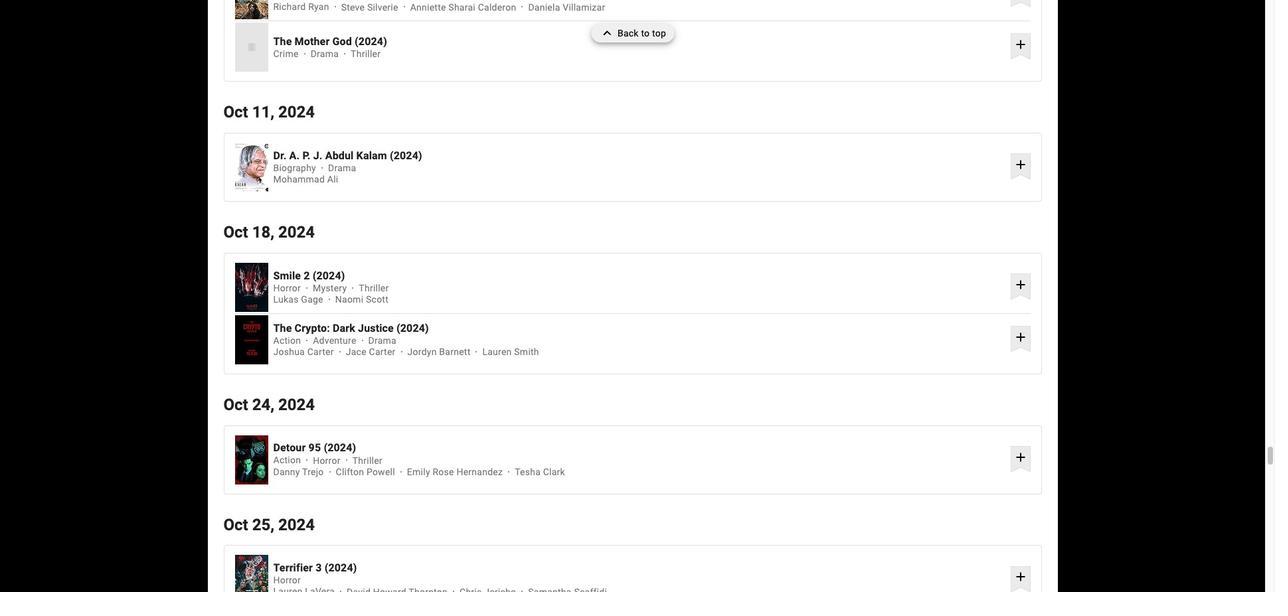 Task type: describe. For each thing, give the bounding box(es) containing it.
oct 18, 2024
[[223, 223, 315, 242]]

joshua
[[273, 347, 305, 357]]

emily rose hernandez
[[407, 467, 503, 477]]

7 group from the top
[[235, 555, 268, 592]]

danny trejo
[[273, 467, 324, 477]]

oct 11, 2024
[[223, 103, 315, 122]]

richard
[[273, 2, 306, 12]]

lukas
[[273, 294, 299, 305]]

ryan
[[308, 2, 329, 12]]

anniette sharai calderon, luis de lima, and daniela villamizar in crawlers (2024) image
[[235, 0, 268, 19]]

oct for oct 18, 2024
[[223, 223, 248, 242]]

powell
[[367, 467, 395, 477]]

abdul
[[325, 149, 354, 162]]

joshua carter
[[273, 347, 334, 357]]

clifton powell
[[336, 467, 395, 477]]

daniela
[[528, 2, 560, 12]]

the for the crypto: dark justice (2024)
[[273, 322, 292, 334]]

steve silverie
[[341, 2, 398, 12]]

carter for jace carter
[[369, 347, 396, 357]]

biography
[[273, 163, 316, 173]]

terrifier 3 (2024) horror
[[273, 562, 357, 586]]

25,
[[252, 516, 274, 534]]

the mother god (2024)
[[273, 35, 387, 48]]

gage
[[301, 294, 323, 305]]

oct 24, 2024
[[223, 396, 315, 414]]

drama for p.
[[328, 163, 356, 173]]

add to watchlist image
[[1011, 0, 1030, 9]]

danny
[[273, 467, 300, 477]]

dark
[[333, 322, 355, 334]]

lauren smith
[[482, 347, 539, 357]]

tesha
[[515, 467, 541, 477]]

thriller for the mother god (2024)
[[351, 48, 381, 59]]

adventure
[[313, 335, 356, 346]]

silverie
[[367, 2, 398, 12]]

dr.
[[273, 149, 287, 162]]

j.
[[313, 149, 322, 162]]

the crypto: dark justice (2024)
[[273, 322, 429, 334]]

naomi scott
[[335, 294, 388, 305]]

lauren
[[482, 347, 512, 357]]

crime
[[273, 48, 299, 59]]

detour 95 (2024)
[[273, 442, 356, 454]]

dr. a. p. j. abdul kalam (2024)
[[273, 149, 422, 162]]

justice
[[358, 322, 394, 334]]

mohammad
[[273, 174, 325, 185]]

action for the
[[273, 335, 301, 346]]

(2024) up mystery
[[313, 269, 345, 282]]

the mother god (2024) button
[[273, 35, 1005, 48]]

calderon
[[478, 2, 516, 12]]

dr. a. p. j. abdul kalam (2024) button
[[273, 149, 1005, 162]]

clifton
[[336, 467, 364, 477]]

sharai
[[448, 2, 475, 12]]

(2024) right kalam
[[390, 149, 422, 162]]

1 group from the top
[[235, 0, 268, 19]]

detour 95 (2024) button
[[273, 442, 1005, 454]]

p.
[[302, 149, 311, 162]]

mystery
[[313, 283, 347, 293]]

expand less image
[[599, 24, 618, 43]]

0 vertical spatial horror
[[273, 283, 301, 293]]

add image for oct 25, 2024
[[1013, 569, 1029, 585]]

richard ryan
[[273, 2, 329, 12]]

2024 for oct 18, 2024
[[278, 223, 315, 242]]

(2024) inside the terrifier 3 (2024) horror
[[325, 562, 357, 574]]

2024 for oct 11, 2024
[[278, 103, 315, 122]]

24,
[[252, 396, 274, 414]]

barnett
[[439, 347, 470, 357]]

kalam
[[356, 149, 387, 162]]



Task type: locate. For each thing, give the bounding box(es) containing it.
2 vertical spatial drama
[[368, 335, 396, 346]]

4 oct from the top
[[223, 516, 248, 534]]

2
[[304, 269, 310, 282]]

action for detour
[[273, 455, 301, 466]]

2024
[[278, 103, 315, 122], [278, 223, 315, 242], [278, 396, 315, 414], [278, 516, 315, 534]]

0 vertical spatial the
[[273, 35, 292, 48]]

oct left 24,
[[223, 396, 248, 414]]

naomi
[[335, 294, 363, 305]]

4 group from the top
[[235, 263, 268, 312]]

2024 right "25,"
[[278, 516, 315, 534]]

smile 2 (2024) button
[[273, 269, 1005, 282]]

the up joshua
[[273, 322, 292, 334]]

drama for god
[[311, 48, 339, 59]]

11,
[[252, 103, 274, 122]]

jace
[[346, 347, 366, 357]]

add image for the crypto: dark justice (2024)
[[1013, 329, 1029, 345]]

2 add image from the top
[[1013, 329, 1029, 345]]

back to top
[[618, 28, 666, 39]]

oct for oct 25, 2024
[[223, 516, 248, 534]]

top
[[652, 28, 666, 39]]

crypto:
[[295, 322, 330, 334]]

a.
[[289, 149, 300, 162]]

the crypto: dark justice (2024) image
[[235, 315, 268, 364]]

oct left "25,"
[[223, 516, 248, 534]]

detour 95 (2024) image
[[235, 435, 268, 485]]

thriller for detour 95 (2024)
[[352, 455, 382, 466]]

anniette
[[410, 2, 446, 12]]

thriller up clifton powell
[[352, 455, 382, 466]]

lukas gage
[[273, 294, 323, 305]]

(2024)
[[355, 35, 387, 48], [390, 149, 422, 162], [313, 269, 345, 282], [396, 322, 429, 334], [324, 442, 356, 454], [325, 562, 357, 574]]

group left danny
[[235, 435, 268, 485]]

group for detour 95 (2024)
[[235, 435, 268, 485]]

horror up lukas
[[273, 283, 301, 293]]

(2024) right god
[[355, 35, 387, 48]]

horror
[[273, 283, 301, 293], [313, 455, 340, 466], [273, 575, 301, 586]]

drama down the mother god (2024)
[[311, 48, 339, 59]]

action up danny
[[273, 455, 301, 466]]

horror down terrifier at the left bottom of the page
[[273, 575, 301, 586]]

3
[[316, 562, 322, 574]]

0 vertical spatial action
[[273, 335, 301, 346]]

2024 right 11,
[[278, 103, 315, 122]]

the crypto: dark justice (2024) button
[[273, 322, 1005, 334]]

group for the crypto: dark justice (2024)
[[235, 315, 268, 364]]

anniette sharai calderon
[[410, 2, 516, 12]]

smile 2 (2024)
[[273, 269, 345, 282]]

2024 right 18,
[[278, 223, 315, 242]]

to
[[641, 28, 650, 39]]

1 vertical spatial thriller
[[359, 283, 389, 293]]

2 2024 from the top
[[278, 223, 315, 242]]

carter down "adventure"
[[307, 347, 334, 357]]

movie image
[[246, 42, 257, 53]]

1 horizontal spatial carter
[[369, 347, 396, 357]]

thriller
[[351, 48, 381, 59], [359, 283, 389, 293], [352, 455, 382, 466]]

thriller down god
[[351, 48, 381, 59]]

tesha clark
[[515, 467, 565, 477]]

add image
[[1013, 37, 1029, 53], [1013, 329, 1029, 345]]

carter
[[307, 347, 334, 357], [369, 347, 396, 357]]

action up joshua
[[273, 335, 301, 346]]

3 group from the top
[[235, 143, 268, 192]]

2 action from the top
[[273, 455, 301, 466]]

thriller up scott
[[359, 283, 389, 293]]

2 vertical spatial thriller
[[352, 455, 382, 466]]

add image
[[1013, 157, 1029, 173], [1013, 277, 1029, 293], [1013, 449, 1029, 465], [1013, 569, 1029, 585]]

(2024) right the 3
[[325, 562, 357, 574]]

(2024) right the "95" at the left
[[324, 442, 356, 454]]

1 vertical spatial drama
[[328, 163, 356, 173]]

mother
[[295, 35, 330, 48]]

steve
[[341, 2, 365, 12]]

smith
[[514, 347, 539, 357]]

terrifier 3 (2024) button
[[273, 562, 1005, 574]]

oct 25, 2024
[[223, 516, 315, 534]]

the for the mother god (2024)
[[273, 35, 292, 48]]

6 group from the top
[[235, 435, 268, 485]]

drama
[[311, 48, 339, 59], [328, 163, 356, 173], [368, 335, 396, 346]]

2024 for oct 25, 2024
[[278, 516, 315, 534]]

villamizar
[[563, 2, 605, 12]]

1 vertical spatial the
[[273, 322, 292, 334]]

18,
[[252, 223, 274, 242]]

2 group from the top
[[235, 23, 268, 72]]

2 oct from the top
[[223, 223, 248, 242]]

1 vertical spatial horror
[[313, 455, 340, 466]]

the
[[273, 35, 292, 48], [273, 322, 292, 334]]

1 carter from the left
[[307, 347, 334, 357]]

emily
[[407, 467, 430, 477]]

group for smile 2 (2024)
[[235, 263, 268, 312]]

daniela villamizar
[[528, 2, 605, 12]]

smile
[[273, 269, 301, 282]]

group left the crime
[[235, 23, 268, 72]]

carter for joshua carter
[[307, 347, 334, 357]]

ali
[[327, 174, 338, 185]]

jordyn
[[407, 347, 437, 357]]

3 add image from the top
[[1013, 449, 1029, 465]]

95
[[309, 442, 321, 454]]

2024 right 24,
[[278, 396, 315, 414]]

group up the movie image
[[235, 0, 268, 19]]

1 add image from the top
[[1013, 37, 1029, 53]]

group left dr. at the left top of the page
[[235, 143, 268, 192]]

detour
[[273, 442, 306, 454]]

group left terrifier at the left bottom of the page
[[235, 555, 268, 592]]

2024 for oct 24, 2024
[[278, 396, 315, 414]]

rose
[[433, 467, 454, 477]]

scott
[[366, 294, 388, 305]]

add image for oct 24, 2024
[[1013, 449, 1029, 465]]

1 oct from the top
[[223, 103, 248, 122]]

1 vertical spatial action
[[273, 455, 301, 466]]

jace carter
[[346, 347, 396, 357]]

(2024) up jordyn
[[396, 322, 429, 334]]

hernandez
[[457, 467, 503, 477]]

god
[[332, 35, 352, 48]]

thriller for smile 2 (2024)
[[359, 283, 389, 293]]

group for dr. a. p. j. abdul kalam (2024)
[[235, 143, 268, 192]]

clark
[[543, 467, 565, 477]]

oct
[[223, 103, 248, 122], [223, 223, 248, 242], [223, 396, 248, 414], [223, 516, 248, 534]]

1 action from the top
[[273, 335, 301, 346]]

4 add image from the top
[[1013, 569, 1029, 585]]

oct for oct 24, 2024
[[223, 396, 248, 414]]

add image for oct 11, 2024
[[1013, 157, 1029, 173]]

horror inside the terrifier 3 (2024) horror
[[273, 575, 301, 586]]

oct left 18,
[[223, 223, 248, 242]]

2 carter from the left
[[369, 347, 396, 357]]

1 2024 from the top
[[278, 103, 315, 122]]

oct left 11,
[[223, 103, 248, 122]]

1 add image from the top
[[1013, 157, 1029, 173]]

smile 2 (2024) image
[[235, 263, 268, 312]]

horror down the "95" at the left
[[313, 455, 340, 466]]

3 2024 from the top
[[278, 396, 315, 414]]

jordyn barnett
[[407, 347, 470, 357]]

drama down justice
[[368, 335, 396, 346]]

0 vertical spatial add image
[[1013, 37, 1029, 53]]

4 2024 from the top
[[278, 516, 315, 534]]

group
[[235, 0, 268, 19], [235, 23, 268, 72], [235, 143, 268, 192], [235, 263, 268, 312], [235, 315, 268, 364], [235, 435, 268, 485], [235, 555, 268, 592]]

1 vertical spatial add image
[[1013, 329, 1029, 345]]

back to top button
[[591, 24, 674, 43]]

trejo
[[302, 467, 324, 477]]

5 group from the top
[[235, 315, 268, 364]]

dr. a. p. j. abdul kalam (2024) image
[[235, 143, 268, 192]]

oct for oct 11, 2024
[[223, 103, 248, 122]]

back
[[618, 28, 639, 39]]

drama down abdul
[[328, 163, 356, 173]]

0 vertical spatial thriller
[[351, 48, 381, 59]]

carter down justice
[[369, 347, 396, 357]]

group for the mother god (2024)
[[235, 23, 268, 72]]

terrifier 3 (2024) image
[[235, 555, 268, 592]]

2 the from the top
[[273, 322, 292, 334]]

the up the crime
[[273, 35, 292, 48]]

add image for the mother god (2024)
[[1013, 37, 1029, 53]]

3 oct from the top
[[223, 396, 248, 414]]

0 horizontal spatial carter
[[307, 347, 334, 357]]

action
[[273, 335, 301, 346], [273, 455, 301, 466]]

mohammad ali
[[273, 174, 338, 185]]

0 vertical spatial drama
[[311, 48, 339, 59]]

2 vertical spatial horror
[[273, 575, 301, 586]]

1 the from the top
[[273, 35, 292, 48]]

2 add image from the top
[[1013, 277, 1029, 293]]

group left lukas
[[235, 263, 268, 312]]

group left joshua
[[235, 315, 268, 364]]

terrifier
[[273, 562, 313, 574]]



Task type: vqa. For each thing, say whether or not it's contained in the screenshot.
Terrifier 3 (2024) Horror
yes



